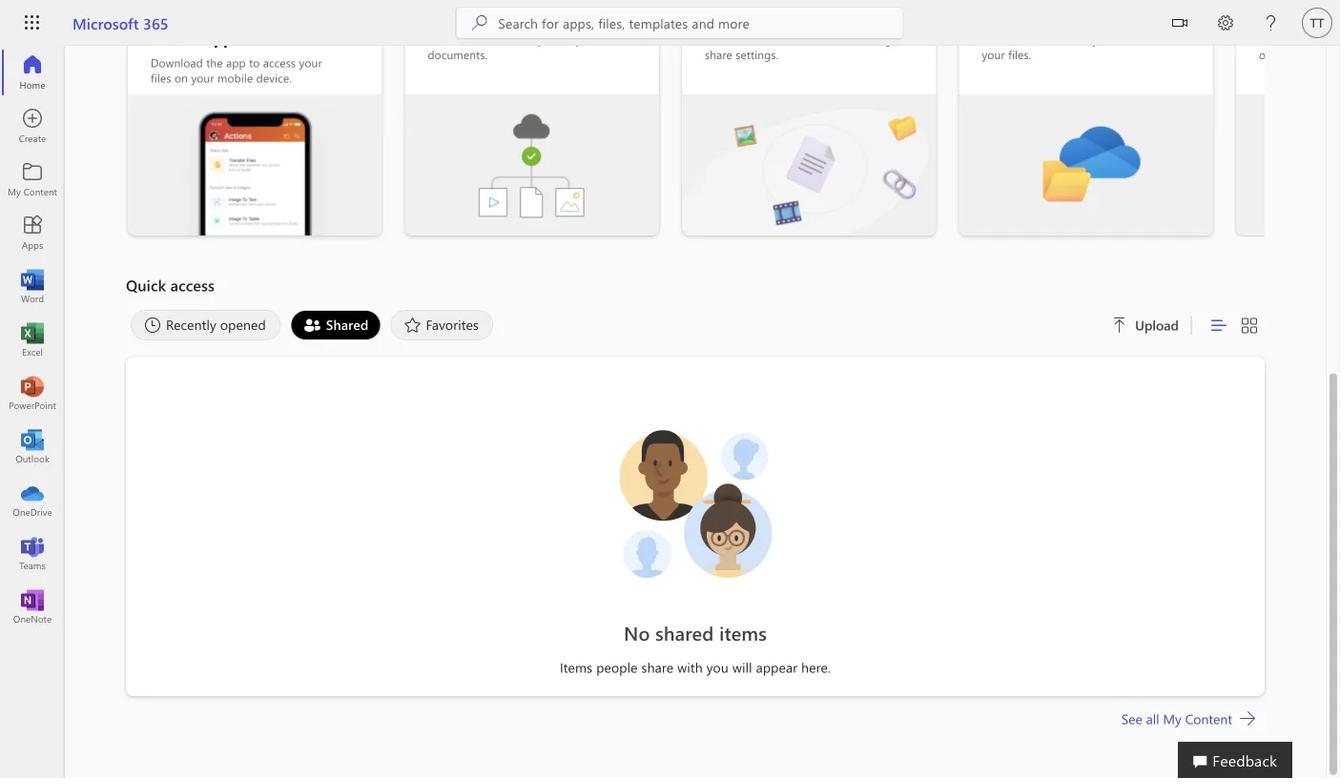 Task type: vqa. For each thing, say whether or not it's contained in the screenshot.
Holiday party invitation Link element at the left bottom
no



Task type: describe. For each thing, give the bounding box(es) containing it.
your inside watch how to store, sync, and share your files.
[[983, 47, 1006, 62]]

manage
[[857, 31, 898, 47]]

empty state icon image
[[610, 418, 782, 590]]

save files to the cloud image
[[405, 94, 659, 236]]

shared
[[326, 316, 369, 334]]

microsoft inside banner
[[73, 12, 139, 33]]

share right the settings.
[[780, 31, 807, 47]]

recently opened tab
[[126, 310, 286, 341]]

appear
[[756, 659, 798, 677]]

favorites element
[[391, 310, 493, 341]]

favorites
[[426, 316, 479, 334]]

the for download
[[206, 55, 223, 70]]

to for ed
[[1320, 31, 1331, 47]]

here.
[[802, 659, 831, 677]]

how for store,
[[1018, 31, 1040, 47]]

share inside items people share with you will appear here. status
[[642, 659, 674, 677]]

 upload
[[1113, 316, 1180, 334]]

create image
[[23, 116, 42, 136]]

no shared items status
[[411, 620, 981, 647]]

excel image
[[23, 330, 42, 349]]

access inside download the app to access your files on your mobile device.
[[263, 55, 296, 70]]

onedrive image
[[23, 491, 42, 510]]

none search field inside microsoft 365 banner
[[457, 8, 903, 38]]

mobile inside download the app to access your files on your mobile device.
[[218, 70, 253, 85]]

to for share
[[766, 31, 777, 47]]

app inside download the app to access your files on your mobile device.
[[226, 55, 246, 70]]

files inside download the app to access your files on your mobile device.
[[151, 70, 171, 85]]

the for get
[[181, 7, 204, 27]]


[[1241, 712, 1256, 727]]

teams image
[[23, 544, 42, 563]]

watch how to ed
[[1260, 31, 1341, 77]]

watch how to securely store your documents.
[[428, 31, 600, 62]]

get started with onedrive image
[[960, 94, 1214, 236]]

people
[[597, 659, 638, 677]]

watch how to store, sync, and share your files. link
[[960, 0, 1214, 236]]

device.
[[256, 70, 292, 85]]

watch for watch how to securely store your documents.
[[428, 31, 460, 47]]

settings.
[[736, 47, 779, 62]]

microsoft 365 banner
[[0, 0, 1341, 49]]

items people share with you will appear here.
[[560, 659, 831, 677]]

ed
[[1334, 31, 1341, 47]]

will
[[733, 659, 753, 677]]

you
[[707, 659, 729, 677]]

to for store,
[[1043, 31, 1054, 47]]

watch how to share files and manage share settings. link
[[682, 0, 937, 236]]

share down search box. suggestions appear as you type. search box on the top of page
[[705, 47, 733, 62]]

Search box. Suggestions appear as you type. search field
[[499, 8, 903, 38]]

how for share
[[741, 31, 763, 47]]

no shared items
[[624, 621, 767, 646]]

shared
[[656, 621, 714, 646]]

download the app to access your files on your mobile device.
[[151, 55, 322, 85]]

share a file image
[[682, 94, 937, 236]]

tt
[[1311, 15, 1325, 30]]

and for share
[[1117, 31, 1136, 47]]

your right on on the top of page
[[191, 70, 214, 85]]

tt button
[[1295, 0, 1341, 46]]

to inside download the app to access your files on your mobile device.
[[249, 55, 260, 70]]

home image
[[23, 63, 42, 82]]

word image
[[23, 277, 42, 296]]

favorites tab
[[386, 310, 498, 341]]

sync,
[[1089, 31, 1114, 47]]

store,
[[1057, 31, 1085, 47]]



Task type: locate. For each thing, give the bounding box(es) containing it.
apps image
[[23, 223, 42, 242]]

365 inside get the microsoft 365 mobile app
[[283, 7, 310, 27]]

with
[[678, 659, 703, 677]]

how for ed
[[1295, 31, 1317, 47]]

and inside watch how to share files and manage share settings.
[[834, 31, 854, 47]]

1 how from the left
[[463, 31, 485, 47]]

my content image
[[23, 170, 42, 189]]

recently opened element
[[131, 310, 281, 341]]

app up download the app to access your files on your mobile device.
[[206, 28, 233, 48]]

2 watch from the left
[[705, 31, 737, 47]]

0 horizontal spatial and
[[834, 31, 854, 47]]

the inside get the microsoft 365 mobile app
[[181, 7, 204, 27]]

app down get the microsoft 365 mobile app
[[226, 55, 246, 70]]

0 vertical spatial the
[[181, 7, 204, 27]]

feedback button
[[1179, 743, 1293, 779]]

1 vertical spatial access
[[170, 275, 215, 295]]

opened
[[220, 316, 266, 334]]

get
[[151, 7, 176, 27]]

see
[[1122, 711, 1143, 728]]

securely
[[503, 31, 544, 47]]

upload
[[1136, 316, 1180, 334]]

access down get the microsoft 365 mobile app
[[263, 55, 296, 70]]

how inside watch how to share files and manage share settings.
[[741, 31, 763, 47]]

your right device. on the left of page
[[299, 55, 322, 70]]

app
[[206, 28, 233, 48], [226, 55, 246, 70]]

watch inside watch how to store, sync, and share your files.
[[983, 31, 1015, 47]]

shared tab
[[286, 310, 386, 341]]

1 vertical spatial mobile
[[218, 70, 253, 85]]

to inside watch how to store, sync, and share your files.
[[1043, 31, 1054, 47]]

365 up download
[[143, 12, 169, 33]]

0 horizontal spatial files
[[151, 70, 171, 85]]

0 horizontal spatial mobile
[[151, 28, 201, 48]]

the inside download the app to access your files on your mobile device.
[[206, 55, 223, 70]]

share
[[780, 31, 807, 47], [1140, 31, 1167, 47], [705, 47, 733, 62], [642, 659, 674, 677]]

how inside watch how to securely store your documents.
[[463, 31, 485, 47]]

1 horizontal spatial and
[[1117, 31, 1136, 47]]

and right 'sync,'
[[1117, 31, 1136, 47]]

documents.
[[428, 47, 488, 62]]

microsoft left the get at the top left
[[73, 12, 139, 33]]

1 watch from the left
[[428, 31, 460, 47]]

365
[[283, 7, 310, 27], [143, 12, 169, 33]]

3 how from the left
[[1018, 31, 1040, 47]]

recently
[[166, 316, 217, 334]]

mobile left device. on the left of page
[[218, 70, 253, 85]]

access up recently
[[170, 275, 215, 295]]

0 horizontal spatial the
[[181, 7, 204, 27]]

1 horizontal spatial 365
[[283, 7, 310, 27]]

files inside watch how to share files and manage share settings.
[[811, 31, 831, 47]]

quick
[[126, 275, 166, 295]]


[[1173, 15, 1188, 31]]

download
[[151, 55, 203, 70]]

your right store
[[576, 31, 600, 47]]

0 vertical spatial files
[[811, 31, 831, 47]]

mobile
[[151, 28, 201, 48], [218, 70, 253, 85]]

how inside watch how to store, sync, and share your files.
[[1018, 31, 1040, 47]]

365 inside microsoft 365 banner
[[143, 12, 169, 33]]

mobile inside get the microsoft 365 mobile app
[[151, 28, 201, 48]]

recently opened
[[166, 316, 266, 334]]

powerpoint image
[[23, 384, 42, 403]]

how inside the watch how to ed
[[1295, 31, 1317, 47]]

share left with
[[642, 659, 674, 677]]

tab list containing recently opened
[[126, 310, 1090, 341]]

0 horizontal spatial microsoft
[[73, 12, 139, 33]]

watch for watch how to ed
[[1260, 31, 1292, 47]]

to for securely
[[489, 31, 499, 47]]

items
[[720, 621, 767, 646]]

how
[[463, 31, 485, 47], [741, 31, 763, 47], [1018, 31, 1040, 47], [1295, 31, 1317, 47]]

microsoft inside get the microsoft 365 mobile app
[[209, 7, 279, 27]]

watch how to store, sync, and share your files.
[[983, 31, 1167, 62]]

your inside watch how to securely store your documents.
[[576, 31, 600, 47]]

see all my content
[[1122, 711, 1233, 728]]

access
[[263, 55, 296, 70], [170, 275, 215, 295]]

and for manage
[[834, 31, 854, 47]]

4 watch from the left
[[1260, 31, 1292, 47]]

on
[[175, 70, 188, 85]]

3 watch from the left
[[983, 31, 1015, 47]]

all
[[1147, 711, 1160, 728]]

my
[[1164, 711, 1182, 728]]

watch for watch how to share files and manage share settings.
[[705, 31, 737, 47]]

0 horizontal spatial 365
[[143, 12, 169, 33]]

1 horizontal spatial mobile
[[218, 70, 253, 85]]

to inside watch how to share files and manage share settings.
[[766, 31, 777, 47]]

and
[[834, 31, 854, 47], [1117, 31, 1136, 47]]

store
[[547, 31, 573, 47]]

watch inside watch how to securely store your documents.
[[428, 31, 460, 47]]

1 vertical spatial the
[[206, 55, 223, 70]]

0 vertical spatial access
[[263, 55, 296, 70]]

1 horizontal spatial microsoft
[[209, 7, 279, 27]]

quick access
[[126, 275, 215, 295]]

 button
[[1158, 0, 1203, 49]]

share inside watch how to store, sync, and share your files.
[[1140, 31, 1167, 47]]

365 up device. on the left of page
[[283, 7, 310, 27]]

how for securely
[[463, 31, 485, 47]]

to
[[489, 31, 499, 47], [766, 31, 777, 47], [1043, 31, 1054, 47], [1320, 31, 1331, 47], [249, 55, 260, 70]]

outlook image
[[23, 437, 42, 456]]

watch inside watch how to share files and manage share settings.
[[705, 31, 737, 47]]

to inside the watch how to ed
[[1320, 31, 1331, 47]]

0 vertical spatial app
[[206, 28, 233, 48]]

0 horizontal spatial access
[[170, 275, 215, 295]]

app inside get the microsoft 365 mobile app
[[206, 28, 233, 48]]

1 horizontal spatial the
[[206, 55, 223, 70]]

no
[[624, 621, 650, 646]]

get the microsoft 365 mobile app image
[[128, 94, 382, 236]]

0 vertical spatial mobile
[[151, 28, 201, 48]]

watch how to share files and manage share settings.
[[705, 31, 898, 62]]

shared element
[[291, 310, 381, 341]]

tab list
[[126, 310, 1090, 341]]

watch how to securely store your documents. link
[[405, 0, 659, 236]]

1 horizontal spatial files
[[811, 31, 831, 47]]

mobile down the get at the top left
[[151, 28, 201, 48]]

watch
[[428, 31, 460, 47], [705, 31, 737, 47], [983, 31, 1015, 47], [1260, 31, 1292, 47]]

files left on on the top of page
[[151, 70, 171, 85]]

2 and from the left
[[1117, 31, 1136, 47]]

files
[[811, 31, 831, 47], [151, 70, 171, 85]]

microsoft
[[209, 7, 279, 27], [73, 12, 139, 33]]

1 horizontal spatial access
[[263, 55, 296, 70]]

files left manage
[[811, 31, 831, 47]]

get the microsoft 365 mobile app
[[151, 7, 310, 48]]


[[1113, 318, 1128, 333]]

feedback
[[1213, 750, 1278, 771]]

microsoft 365
[[73, 12, 169, 33]]

onenote image
[[23, 597, 42, 617]]

microsoft up download the app to access your files on your mobile device.
[[209, 7, 279, 27]]

2 how from the left
[[741, 31, 763, 47]]

the right on on the top of page
[[206, 55, 223, 70]]

and inside watch how to store, sync, and share your files.
[[1117, 31, 1136, 47]]

watch inside the watch how to ed
[[1260, 31, 1292, 47]]

1 vertical spatial app
[[226, 55, 246, 70]]

your
[[576, 31, 600, 47], [983, 47, 1006, 62], [299, 55, 322, 70], [191, 70, 214, 85]]

items people share with you will appear here. status
[[411, 659, 981, 678]]

watch for watch how to store, sync, and share your files.
[[983, 31, 1015, 47]]

your left files.
[[983, 47, 1006, 62]]

1 and from the left
[[834, 31, 854, 47]]

the right the get at the top left
[[181, 7, 204, 27]]

and left manage
[[834, 31, 854, 47]]

navigation
[[0, 46, 65, 634]]

the
[[181, 7, 204, 27], [206, 55, 223, 70]]

4 how from the left
[[1295, 31, 1317, 47]]

watch how to ed link
[[1237, 0, 1341, 236]]

1 vertical spatial files
[[151, 70, 171, 85]]

None search field
[[457, 8, 903, 38]]

items
[[560, 659, 593, 677]]

files.
[[1009, 47, 1032, 62]]

to inside watch how to securely store your documents.
[[489, 31, 499, 47]]

share right 'sync,'
[[1140, 31, 1167, 47]]

content
[[1186, 711, 1233, 728]]

collaborate in real time image
[[1237, 94, 1341, 236]]



